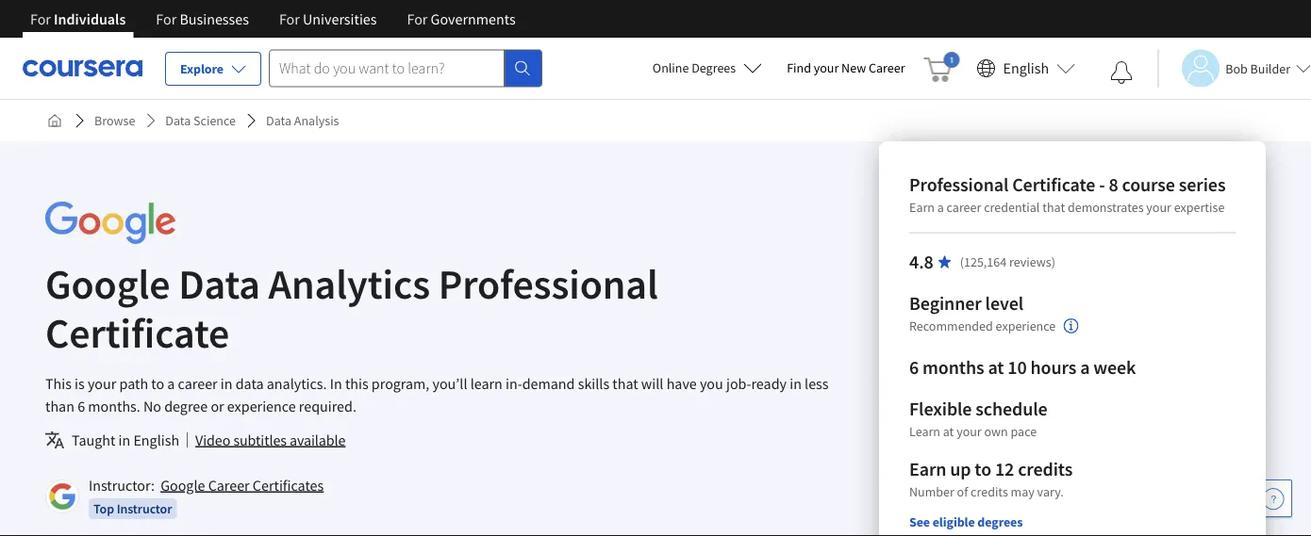 Task type: vqa. For each thing, say whether or not it's contained in the screenshot.
bottommost payment
no



Task type: locate. For each thing, give the bounding box(es) containing it.
for for universities
[[279, 9, 300, 28]]

0 horizontal spatial in
[[118, 431, 130, 450]]

a inside this is your path to a career in data analytics. in this program, you'll learn in-demand skills that will have you job-ready in less than 6 months. no degree or experience required.
[[167, 375, 175, 393]]

up
[[950, 458, 971, 482]]

instructor:
[[89, 477, 155, 495]]

0 horizontal spatial to
[[151, 375, 164, 393]]

0 vertical spatial earn
[[910, 199, 935, 216]]

2 horizontal spatial in
[[790, 375, 802, 393]]

to up no
[[151, 375, 164, 393]]

0 vertical spatial that
[[1043, 199, 1065, 216]]

1 for from the left
[[30, 9, 51, 28]]

find your new career
[[787, 59, 905, 76]]

0 vertical spatial career
[[869, 59, 905, 76]]

data analysis link
[[259, 104, 347, 138]]

for for businesses
[[156, 9, 177, 28]]

1 horizontal spatial 6
[[910, 356, 919, 380]]

hours
[[1031, 356, 1077, 380]]

individuals
[[54, 9, 126, 28]]

1 vertical spatial career
[[208, 477, 250, 495]]

help center image
[[1263, 488, 1285, 510]]

0 vertical spatial career
[[947, 199, 982, 216]]

a for 6 months at 10 hours a week
[[1081, 356, 1090, 380]]

your down course
[[1147, 199, 1172, 216]]

path
[[119, 375, 148, 393]]

0 vertical spatial english
[[1004, 59, 1049, 78]]

0 vertical spatial to
[[151, 375, 164, 393]]

1 vertical spatial professional
[[439, 258, 658, 310]]

6 right the than
[[77, 397, 85, 416]]

1 horizontal spatial professional
[[910, 173, 1009, 197]]

in left less at the bottom right of page
[[790, 375, 802, 393]]

ready
[[752, 375, 787, 393]]

experience down data
[[227, 397, 296, 416]]

of
[[957, 484, 968, 501]]

google inside google data analytics professional certificate
[[45, 258, 170, 310]]

for individuals
[[30, 9, 126, 28]]

1 vertical spatial certificate
[[45, 307, 230, 359]]

at left 10
[[988, 356, 1004, 380]]

0 vertical spatial credits
[[1018, 458, 1073, 482]]

6 left months
[[910, 356, 919, 380]]

1 vertical spatial at
[[943, 424, 954, 441]]

certificate up path
[[45, 307, 230, 359]]

google down the google "image" at the top left of the page
[[45, 258, 170, 310]]

have
[[667, 375, 697, 393]]

1 horizontal spatial career
[[869, 59, 905, 76]]

0 horizontal spatial professional
[[439, 258, 658, 310]]

that right credential
[[1043, 199, 1065, 216]]

no
[[143, 397, 161, 416]]

0 horizontal spatial career
[[178, 375, 218, 393]]

1 vertical spatial that
[[613, 375, 638, 393]]

career right the new
[[869, 59, 905, 76]]

see eligible degrees
[[910, 514, 1023, 531]]

1 vertical spatial career
[[178, 375, 218, 393]]

experience
[[996, 318, 1056, 335], [227, 397, 296, 416]]

certificate
[[1013, 173, 1096, 197], [45, 307, 230, 359]]

browse link
[[87, 104, 143, 138]]

your right is
[[88, 375, 116, 393]]

top
[[93, 501, 114, 518]]

1 horizontal spatial certificate
[[1013, 173, 1096, 197]]

1 vertical spatial google
[[161, 477, 205, 495]]

credential
[[984, 199, 1040, 216]]

learn
[[910, 424, 941, 441]]

your
[[814, 59, 839, 76], [1147, 199, 1172, 216], [88, 375, 116, 393], [957, 424, 982, 441]]

to left 12
[[975, 458, 992, 482]]

for
[[30, 9, 51, 28], [156, 9, 177, 28], [279, 9, 300, 28], [407, 9, 428, 28]]

experience down level
[[996, 318, 1056, 335]]

2 for from the left
[[156, 9, 177, 28]]

4.8
[[910, 251, 934, 274]]

months
[[923, 356, 985, 380]]

degrees
[[978, 514, 1023, 531]]

for left governments
[[407, 9, 428, 28]]

for left universities
[[279, 9, 300, 28]]

for governments
[[407, 9, 516, 28]]

explore button
[[165, 52, 261, 86]]

1 horizontal spatial english
[[1004, 59, 1049, 78]]

for left businesses
[[156, 9, 177, 28]]

0 horizontal spatial that
[[613, 375, 638, 393]]

for left individuals
[[30, 9, 51, 28]]

at
[[988, 356, 1004, 380], [943, 424, 954, 441]]

career left credential
[[947, 199, 982, 216]]

you'll
[[433, 375, 468, 393]]

you
[[700, 375, 723, 393]]

course
[[1122, 173, 1176, 197]]

businesses
[[180, 9, 249, 28]]

for for governments
[[407, 9, 428, 28]]

1 horizontal spatial career
[[947, 199, 982, 216]]

certificate up credential
[[1013, 173, 1096, 197]]

1 vertical spatial english
[[133, 431, 179, 450]]

0 vertical spatial certificate
[[1013, 173, 1096, 197]]

may
[[1011, 484, 1035, 501]]

in-
[[506, 375, 522, 393]]

in left data
[[221, 375, 233, 393]]

1 horizontal spatial in
[[221, 375, 233, 393]]

data
[[165, 112, 191, 129], [266, 112, 292, 129], [178, 258, 260, 310]]

a up degree
[[167, 375, 175, 393]]

new
[[842, 59, 866, 76]]

0 vertical spatial google
[[45, 258, 170, 310]]

career
[[869, 59, 905, 76], [208, 477, 250, 495]]

governments
[[431, 9, 516, 28]]

your left the 'own'
[[957, 424, 982, 441]]

earn inside professional certificate - 8 course series earn a career credential that demonstrates your expertise
[[910, 199, 935, 216]]

required.
[[299, 397, 357, 416]]

google image
[[45, 202, 176, 244]]

credits
[[1018, 458, 1073, 482], [971, 484, 1009, 501]]

a
[[938, 199, 944, 216], [1081, 356, 1090, 380], [167, 375, 175, 393]]

1 horizontal spatial experience
[[996, 318, 1056, 335]]

4 for from the left
[[407, 9, 428, 28]]

0 horizontal spatial career
[[208, 477, 250, 495]]

career
[[947, 199, 982, 216], [178, 375, 218, 393]]

1 vertical spatial 6
[[77, 397, 85, 416]]

1 horizontal spatial a
[[938, 199, 944, 216]]

1 vertical spatial experience
[[227, 397, 296, 416]]

a left credential
[[938, 199, 944, 216]]

0 horizontal spatial credits
[[971, 484, 1009, 501]]

professional certificate - 8 course series earn a career credential that demonstrates your expertise
[[910, 173, 1226, 216]]

that left the will
[[613, 375, 638, 393]]

1 horizontal spatial at
[[988, 356, 1004, 380]]

at right learn
[[943, 424, 954, 441]]

see eligible degrees button
[[910, 513, 1023, 532]]

bob builder
[[1226, 60, 1291, 77]]

1 earn from the top
[[910, 199, 935, 216]]

1 horizontal spatial credits
[[1018, 458, 1073, 482]]

coursera image
[[23, 53, 142, 83]]

2 horizontal spatial a
[[1081, 356, 1090, 380]]

1 vertical spatial earn
[[910, 458, 947, 482]]

online
[[653, 59, 689, 76]]

video
[[195, 431, 230, 450]]

that inside this is your path to a career in data analytics. in this program, you'll learn in-demand skills that will have you job-ready in less than 6 months. no degree or experience required.
[[613, 375, 638, 393]]

0 horizontal spatial at
[[943, 424, 954, 441]]

credits down earn up to 12 credits
[[971, 484, 1009, 501]]

google inside instructor: google career certificates top instructor
[[161, 477, 205, 495]]

8
[[1109, 173, 1119, 197]]

a for this is your path to a career in data analytics. in this program, you'll learn in-demand skills that will have you job-ready in less than 6 months. no degree or experience required.
[[167, 375, 175, 393]]

data science link
[[158, 104, 244, 138]]

None search field
[[269, 50, 543, 87]]

career up degree
[[178, 375, 218, 393]]

skills
[[578, 375, 610, 393]]

bob builder button
[[1158, 50, 1312, 87]]

english down no
[[133, 431, 179, 450]]

number
[[910, 484, 955, 501]]

0 horizontal spatial 6
[[77, 397, 85, 416]]

a left week
[[1081, 356, 1090, 380]]

english right shopping cart: 1 item image
[[1004, 59, 1049, 78]]

your inside "link"
[[814, 59, 839, 76]]

your right find
[[814, 59, 839, 76]]

1 horizontal spatial to
[[975, 458, 992, 482]]

1 horizontal spatial that
[[1043, 199, 1065, 216]]

reviews)
[[1010, 254, 1056, 271]]

in right taught
[[118, 431, 130, 450]]

professional inside google data analytics professional certificate
[[439, 258, 658, 310]]

earn up 4.8
[[910, 199, 935, 216]]

6 months at 10 hours a week
[[910, 356, 1136, 380]]

0 horizontal spatial experience
[[227, 397, 296, 416]]

0 vertical spatial professional
[[910, 173, 1009, 197]]

analysis
[[294, 112, 339, 129]]

0 horizontal spatial a
[[167, 375, 175, 393]]

this is your path to a career in data analytics. in this program, you'll learn in-demand skills that will have you job-ready in less than 6 months. no degree or experience required.
[[45, 375, 829, 416]]

professional inside professional certificate - 8 course series earn a career credential that demonstrates your expertise
[[910, 173, 1009, 197]]

What do you want to learn? text field
[[269, 50, 505, 87]]

professional
[[910, 173, 1009, 197], [439, 258, 658, 310]]

degree
[[164, 397, 208, 416]]

to
[[151, 375, 164, 393], [975, 458, 992, 482]]

google up the instructor
[[161, 477, 205, 495]]

earn up number
[[910, 458, 947, 482]]

career down video
[[208, 477, 250, 495]]

credits up vary.
[[1018, 458, 1073, 482]]

3 for from the left
[[279, 9, 300, 28]]

0 horizontal spatial certificate
[[45, 307, 230, 359]]

taught
[[72, 431, 115, 450]]



Task type: describe. For each thing, give the bounding box(es) containing it.
week
[[1094, 356, 1136, 380]]

degrees
[[692, 59, 736, 76]]

eligible
[[933, 514, 975, 531]]

taught in english
[[72, 431, 179, 450]]

google career certificates link
[[161, 477, 324, 495]]

your inside professional certificate - 8 course series earn a career credential that demonstrates your expertise
[[1147, 199, 1172, 216]]

home image
[[47, 113, 62, 128]]

6 inside this is your path to a career in data analytics. in this program, you'll learn in-demand skills that will have you job-ready in less than 6 months. no degree or experience required.
[[77, 397, 85, 416]]

video subtitles available button
[[195, 429, 346, 452]]

demand
[[522, 375, 575, 393]]

that inside professional certificate - 8 course series earn a career credential that demonstrates your expertise
[[1043, 199, 1065, 216]]

10
[[1008, 356, 1027, 380]]

certificate inside professional certificate - 8 course series earn a career credential that demonstrates your expertise
[[1013, 173, 1096, 197]]

analytics
[[269, 258, 430, 310]]

bob
[[1226, 60, 1248, 77]]

find
[[787, 59, 811, 76]]

certificates
[[253, 477, 324, 495]]

google data analytics professional certificate
[[45, 258, 658, 359]]

certificate inside google data analytics professional certificate
[[45, 307, 230, 359]]

career inside this is your path to a career in data analytics. in this program, you'll learn in-demand skills that will have you job-ready in less than 6 months. no degree or experience required.
[[178, 375, 218, 393]]

12
[[995, 458, 1015, 482]]

2 earn from the top
[[910, 458, 947, 482]]

data analysis
[[266, 112, 339, 129]]

0 horizontal spatial english
[[133, 431, 179, 450]]

show notifications image
[[1111, 61, 1133, 84]]

banner navigation
[[15, 0, 531, 38]]

job-
[[726, 375, 752, 393]]

instructor: google career certificates top instructor
[[89, 477, 324, 518]]

at inside flexible schedule learn at your own pace
[[943, 424, 954, 441]]

in
[[330, 375, 342, 393]]

less
[[805, 375, 829, 393]]

recommended experience
[[910, 318, 1056, 335]]

expertise
[[1174, 199, 1225, 216]]

shopping cart: 1 item image
[[924, 52, 960, 82]]

flexible
[[910, 398, 972, 421]]

browse
[[94, 112, 135, 129]]

universities
[[303, 9, 377, 28]]

beginner level
[[910, 292, 1024, 316]]

data for data science
[[165, 112, 191, 129]]

science
[[194, 112, 236, 129]]

series
[[1179, 173, 1226, 197]]

subtitles
[[233, 431, 287, 450]]

flexible schedule learn at your own pace
[[910, 398, 1048, 441]]

career inside "link"
[[869, 59, 905, 76]]

0 vertical spatial 6
[[910, 356, 919, 380]]

0 vertical spatial at
[[988, 356, 1004, 380]]

0 vertical spatial experience
[[996, 318, 1056, 335]]

own
[[985, 424, 1008, 441]]

schedule
[[976, 398, 1048, 421]]

builder
[[1251, 60, 1291, 77]]

learn
[[471, 375, 503, 393]]

data inside google data analytics professional certificate
[[178, 258, 260, 310]]

available
[[290, 431, 346, 450]]

for for individuals
[[30, 9, 51, 28]]

experience inside this is your path to a career in data analytics. in this program, you'll learn in-demand skills that will have you job-ready in less than 6 months. no degree or experience required.
[[227, 397, 296, 416]]

beginner
[[910, 292, 982, 316]]

information about difficulty level pre-requisites. image
[[1064, 319, 1079, 334]]

analytics.
[[267, 375, 327, 393]]

than
[[45, 397, 74, 416]]

(125,164
[[960, 254, 1007, 271]]

program,
[[372, 375, 430, 393]]

number of credits may vary.
[[910, 484, 1064, 501]]

1 vertical spatial credits
[[971, 484, 1009, 501]]

instructor
[[117, 501, 172, 518]]

data for data analysis
[[266, 112, 292, 129]]

to inside this is your path to a career in data analytics. in this program, you'll learn in-demand skills that will have you job-ready in less than 6 months. no degree or experience required.
[[151, 375, 164, 393]]

your inside this is your path to a career in data analytics. in this program, you'll learn in-demand skills that will have you job-ready in less than 6 months. no degree or experience required.
[[88, 375, 116, 393]]

-
[[1099, 173, 1105, 197]]

data science
[[165, 112, 236, 129]]

vary.
[[1038, 484, 1064, 501]]

recommended
[[910, 318, 993, 335]]

for universities
[[279, 9, 377, 28]]

earn up to 12 credits
[[910, 458, 1073, 482]]

career inside instructor: google career certificates top instructor
[[208, 477, 250, 495]]

find your new career link
[[778, 57, 915, 80]]

google career certificates image
[[48, 483, 76, 511]]

see
[[910, 514, 930, 531]]

this
[[345, 375, 369, 393]]

your inside flexible schedule learn at your own pace
[[957, 424, 982, 441]]

english inside button
[[1004, 59, 1049, 78]]

will
[[641, 375, 664, 393]]

or
[[211, 397, 224, 416]]

english button
[[970, 38, 1083, 99]]

(125,164 reviews)
[[960, 254, 1056, 271]]

data
[[236, 375, 264, 393]]

is
[[75, 375, 85, 393]]

explore
[[180, 60, 224, 77]]

career inside professional certificate - 8 course series earn a career credential that demonstrates your expertise
[[947, 199, 982, 216]]

video subtitles available
[[195, 431, 346, 450]]

for businesses
[[156, 9, 249, 28]]

1 vertical spatial to
[[975, 458, 992, 482]]

pace
[[1011, 424, 1037, 441]]

online degrees button
[[638, 47, 778, 89]]

a inside professional certificate - 8 course series earn a career credential that demonstrates your expertise
[[938, 199, 944, 216]]

months.
[[88, 397, 140, 416]]



